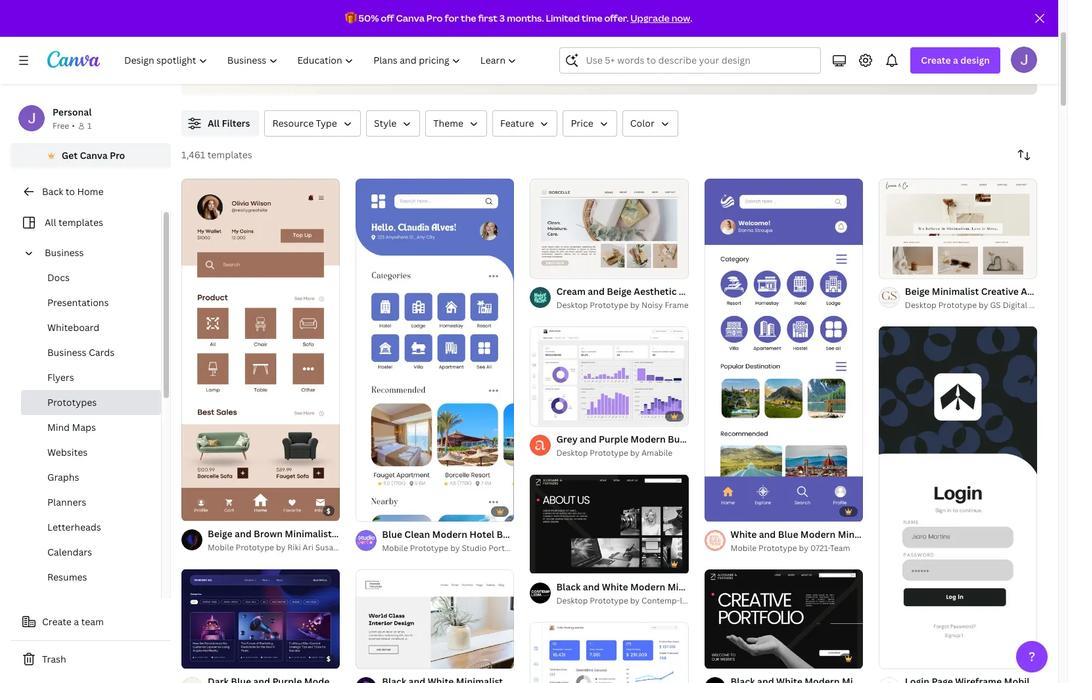 Task type: describe. For each thing, give the bounding box(es) containing it.
mind maps
[[47, 422, 96, 434]]

mobile prototype by 0721-team
[[731, 543, 851, 554]]

by for desktop prototype by gs digital studio
[[979, 300, 989, 311]]

white blue modern minimalist manufacture production dashboard website desktop prototype image
[[530, 623, 689, 684]]

get
[[62, 149, 78, 162]]

all for all templates
[[45, 216, 56, 229]]

months.
[[507, 12, 544, 24]]

websites
[[47, 447, 88, 459]]

1 of 5
[[540, 264, 561, 273]]

1 prototype templates image from the left
[[757, 0, 1038, 95]]

0 vertical spatial canva
[[396, 12, 425, 24]]

trash
[[42, 654, 66, 666]]

theme
[[434, 117, 464, 130]]

create a team button
[[11, 610, 171, 636]]

desktop for desktop prototype by noisy frame
[[557, 300, 588, 311]]

desktop prototype by contemp-lism
[[557, 596, 696, 607]]

business cards
[[47, 347, 115, 359]]

white and blue modern minimalist hotel booking mobile prototype image
[[705, 179, 863, 522]]

mobile prototype by riki ari susanto link
[[208, 542, 346, 555]]

back
[[42, 185, 63, 198]]

create a team
[[42, 616, 104, 629]]

®
[[512, 543, 516, 554]]

flyers link
[[21, 366, 161, 391]]

desktop prototype by noisy frame
[[557, 300, 689, 311]]

grey and purple modern business dashboard app desktop prototype image
[[530, 327, 689, 426]]

team
[[81, 616, 104, 629]]

black and white modern minimalist creative portfolio about us page website design prototype image
[[530, 475, 689, 574]]

feature
[[501, 117, 534, 130]]

prototype for mobile prototype by riki ari susanto
[[236, 543, 274, 554]]

get canva pro
[[62, 149, 125, 162]]

by for mobile prototype by 0721-team
[[799, 543, 809, 554]]

$ for 'beige and brown minimalist online shop menu furniture mobile prototype' image
[[327, 507, 331, 517]]

mind maps link
[[21, 416, 161, 441]]

color
[[631, 117, 655, 130]]

back to home link
[[11, 179, 171, 205]]

login page wireframe mobile ui prototype image
[[879, 327, 1038, 670]]

porto
[[489, 543, 510, 554]]

maps
[[72, 422, 96, 434]]

0 vertical spatial pro
[[427, 12, 443, 24]]

off
[[381, 12, 394, 24]]

whiteboard link
[[21, 316, 161, 341]]

time
[[582, 12, 603, 24]]

10
[[383, 655, 391, 664]]

create a design
[[922, 54, 990, 66]]

booking
[[497, 528, 533, 541]]

price button
[[563, 110, 617, 137]]

1 of 10
[[365, 655, 391, 664]]

graphs
[[47, 472, 79, 484]]

mobile prototype by riki ari susanto
[[208, 543, 346, 554]]

frame
[[665, 300, 689, 311]]

1 of 10 link
[[356, 570, 515, 670]]

🎁 50% off canva pro for the first 3 months. limited time offer. upgrade now .
[[345, 12, 693, 24]]

style button
[[366, 110, 420, 137]]

docs link
[[21, 266, 161, 291]]

whiteboard
[[47, 322, 99, 334]]

team
[[830, 543, 851, 554]]

$ for dark blue and purple modern marketing blog desktop prototype image
[[327, 655, 331, 664]]

studio inside blue clean modern hotel booking mobile prototype mobile prototype by studio porto ®
[[462, 543, 487, 554]]

letterheads
[[47, 522, 101, 534]]

a for team
[[74, 616, 79, 629]]

jacob simon image
[[1011, 47, 1038, 73]]

prototype for desktop prototype by contemp-lism
[[590, 596, 629, 607]]

noisy
[[642, 300, 663, 311]]

offer.
[[605, 12, 629, 24]]

graphs link
[[21, 466, 161, 491]]

desktop for desktop prototype by amabile
[[557, 448, 588, 459]]

upgrade now button
[[631, 12, 691, 24]]

by inside blue clean modern hotel booking mobile prototype mobile prototype by studio porto ®
[[451, 543, 460, 554]]

style
[[374, 117, 397, 130]]

susanto
[[316, 543, 346, 554]]

design
[[961, 54, 990, 66]]

business link
[[39, 241, 153, 266]]

planners
[[47, 497, 86, 509]]

pro inside button
[[110, 149, 125, 162]]

letterheads link
[[21, 516, 161, 541]]

cards
[[89, 347, 115, 359]]

lism
[[680, 596, 696, 607]]

5
[[557, 264, 561, 273]]

resource type
[[273, 117, 337, 130]]

by for desktop prototype by amabile
[[630, 448, 640, 459]]

prototype for desktop prototype by noisy frame
[[590, 300, 629, 311]]

blue clean modern hotel booking mobile prototype image
[[356, 179, 515, 522]]

for
[[445, 12, 459, 24]]

type
[[316, 117, 337, 130]]

business for business cards
[[47, 347, 87, 359]]

create a design button
[[911, 47, 1001, 74]]

desktop for desktop prototype by gs digital studio
[[905, 300, 937, 311]]

get canva pro button
[[11, 143, 171, 168]]

of for 10
[[371, 655, 381, 664]]

business for business
[[45, 247, 84, 259]]

50%
[[359, 12, 379, 24]]

blue clean modern hotel booking mobile prototype link
[[382, 528, 614, 542]]

now
[[672, 12, 691, 24]]

0721-
[[811, 543, 830, 554]]

.
[[691, 12, 693, 24]]



Task type: vqa. For each thing, say whether or not it's contained in the screenshot.
Clean
yes



Task type: locate. For each thing, give the bounding box(es) containing it.
color button
[[623, 110, 679, 137]]

1 horizontal spatial a
[[954, 54, 959, 66]]

resource type button
[[265, 110, 361, 137]]

black and white minimalist interior company desktop prototype image
[[356, 570, 515, 669]]

by inside desktop prototype by contemp-lism link
[[630, 596, 640, 607]]

to
[[66, 185, 75, 198]]

templates for 1,461 templates
[[208, 149, 252, 161]]

all left filters
[[208, 117, 220, 130]]

free
[[53, 120, 69, 132]]

Search search field
[[586, 48, 813, 73]]

a left team
[[74, 616, 79, 629]]

1 vertical spatial create
[[42, 616, 72, 629]]

docs
[[47, 272, 70, 284]]

pro
[[427, 12, 443, 24], [110, 149, 125, 162]]

all filters
[[208, 117, 250, 130]]

a
[[954, 54, 959, 66], [74, 616, 79, 629]]

templates down all filters
[[208, 149, 252, 161]]

1 left the 10
[[365, 655, 369, 664]]

prototype for desktop prototype by gs digital studio
[[939, 300, 977, 311]]

desktop prototype by gs digital studio link
[[905, 299, 1055, 312]]

Sort by button
[[1011, 142, 1038, 168]]

studio inside desktop prototype by gs digital studio 'link'
[[1030, 300, 1055, 311]]

by inside the mobile prototype by riki ari susanto link
[[276, 543, 286, 554]]

planners link
[[21, 491, 161, 516]]

canva right off on the top left
[[396, 12, 425, 24]]

1 left 5
[[540, 264, 543, 273]]

digital
[[1003, 300, 1028, 311]]

studio down hotel
[[462, 543, 487, 554]]

mobile prototype by 0721-team link
[[731, 542, 863, 555]]

desktop for desktop prototype by contemp-lism
[[557, 596, 588, 607]]

1 vertical spatial all
[[45, 216, 56, 229]]

templates for all templates
[[58, 216, 103, 229]]

0 horizontal spatial a
[[74, 616, 79, 629]]

3
[[500, 12, 505, 24]]

🎁
[[345, 12, 357, 24]]

top level navigation element
[[116, 47, 528, 74]]

beige minimalist creative agency website desktop prototype image
[[879, 179, 1038, 278]]

prototype for desktop prototype by amabile
[[590, 448, 629, 459]]

1 vertical spatial studio
[[462, 543, 487, 554]]

by left contemp-
[[630, 596, 640, 607]]

0 horizontal spatial canva
[[80, 149, 108, 162]]

price
[[571, 117, 594, 130]]

0 vertical spatial of
[[545, 264, 555, 273]]

gs
[[991, 300, 1001, 311]]

of left 5
[[545, 264, 555, 273]]

1 horizontal spatial canva
[[396, 12, 425, 24]]

by inside the desktop prototype by noisy frame link
[[630, 300, 640, 311]]

2 prototype templates image from the left
[[795, 0, 1000, 51]]

1 vertical spatial canva
[[80, 149, 108, 162]]

by inside desktop prototype by gs digital studio 'link'
[[979, 300, 989, 311]]

prototype
[[590, 300, 629, 311], [939, 300, 977, 311], [590, 448, 629, 459], [568, 528, 614, 541], [236, 543, 274, 554], [410, 543, 449, 554], [759, 543, 797, 554], [590, 596, 629, 607]]

pro left for
[[427, 12, 443, 24]]

create left design
[[922, 54, 951, 66]]

theme button
[[426, 110, 487, 137]]

business cards link
[[21, 341, 161, 366]]

1 horizontal spatial templates
[[208, 149, 252, 161]]

desktop prototype by amabile link
[[557, 447, 689, 460]]

2 $ from the top
[[327, 655, 331, 664]]

of left the 10
[[371, 655, 381, 664]]

first
[[478, 12, 498, 24]]

1 vertical spatial business
[[47, 347, 87, 359]]

0 horizontal spatial 1
[[87, 120, 92, 132]]

by down modern on the left bottom of page
[[451, 543, 460, 554]]

by left riki
[[276, 543, 286, 554]]

create inside dropdown button
[[922, 54, 951, 66]]

desktop inside 'link'
[[905, 300, 937, 311]]

0 horizontal spatial create
[[42, 616, 72, 629]]

0 vertical spatial create
[[922, 54, 951, 66]]

all for all filters
[[208, 117, 220, 130]]

1,461
[[182, 149, 205, 161]]

create for create a team
[[42, 616, 72, 629]]

1 for 1 of 10
[[365, 655, 369, 664]]

all
[[208, 117, 220, 130], [45, 216, 56, 229]]

0 vertical spatial business
[[45, 247, 84, 259]]

limited
[[546, 12, 580, 24]]

calendars link
[[21, 541, 161, 566]]

•
[[72, 120, 75, 132]]

desktop prototype by gs digital studio
[[905, 300, 1055, 311]]

0 vertical spatial studio
[[1030, 300, 1055, 311]]

0 vertical spatial 1
[[87, 120, 92, 132]]

mobile prototype by studio porto ® link
[[382, 542, 516, 555]]

templates inside all templates link
[[58, 216, 103, 229]]

presentations
[[47, 297, 109, 309]]

cream and beige aesthetic elegant online portfolio shop desktop prototype image
[[530, 179, 689, 278]]

1 horizontal spatial 1
[[365, 655, 369, 664]]

upgrade
[[631, 12, 670, 24]]

by left the noisy
[[630, 300, 640, 311]]

black and white modern minimalist creative portfolio website design prototype image
[[705, 570, 863, 669]]

blue clean modern hotel booking mobile prototype mobile prototype by studio porto ®
[[382, 528, 614, 554]]

hotel
[[470, 528, 495, 541]]

a left design
[[954, 54, 959, 66]]

riki
[[288, 543, 301, 554]]

resource
[[273, 117, 314, 130]]

calendars
[[47, 547, 92, 559]]

0 vertical spatial all
[[208, 117, 220, 130]]

studio right digital
[[1030, 300, 1055, 311]]

blue
[[382, 528, 402, 541]]

prototype templates image
[[757, 0, 1038, 95], [795, 0, 1000, 51]]

all templates
[[45, 216, 103, 229]]

0 vertical spatial $
[[327, 507, 331, 517]]

0 horizontal spatial pro
[[110, 149, 125, 162]]

prototype for mobile prototype by 0721-team
[[759, 543, 797, 554]]

templates
[[208, 149, 252, 161], [58, 216, 103, 229]]

filters
[[222, 117, 250, 130]]

canva inside button
[[80, 149, 108, 162]]

beige and brown minimalist online shop menu furniture mobile prototype image
[[182, 179, 340, 522]]

of
[[545, 264, 555, 273], [371, 655, 381, 664]]

create inside button
[[42, 616, 72, 629]]

by for desktop prototype by noisy frame
[[630, 300, 640, 311]]

0 horizontal spatial of
[[371, 655, 381, 664]]

studio
[[1030, 300, 1055, 311], [462, 543, 487, 554]]

2 horizontal spatial 1
[[540, 264, 543, 273]]

1 horizontal spatial pro
[[427, 12, 443, 24]]

1 for 1 of 5
[[540, 264, 543, 273]]

mind
[[47, 422, 70, 434]]

home
[[77, 185, 104, 198]]

ari
[[303, 543, 314, 554]]

resumes
[[47, 571, 87, 584]]

1 horizontal spatial of
[[545, 264, 555, 273]]

a inside button
[[74, 616, 79, 629]]

canva right get
[[80, 149, 108, 162]]

by for mobile prototype by riki ari susanto
[[276, 543, 286, 554]]

by left amabile
[[630, 448, 640, 459]]

mobile
[[535, 528, 566, 541], [208, 543, 234, 554], [382, 543, 408, 554], [731, 543, 757, 554]]

by left 0721-
[[799, 543, 809, 554]]

a for design
[[954, 54, 959, 66]]

by inside mobile prototype by 0721-team link
[[799, 543, 809, 554]]

of for 5
[[545, 264, 555, 273]]

presentations link
[[21, 291, 161, 316]]

a inside dropdown button
[[954, 54, 959, 66]]

0 vertical spatial templates
[[208, 149, 252, 161]]

resumes link
[[21, 566, 161, 591]]

personal
[[53, 106, 92, 118]]

desktop prototype by noisy frame link
[[557, 299, 689, 312]]

create for create a design
[[922, 54, 951, 66]]

1 vertical spatial templates
[[58, 216, 103, 229]]

$ left 1 of 10
[[327, 655, 331, 664]]

by inside 'desktop prototype by amabile' link
[[630, 448, 640, 459]]

contemp-
[[642, 596, 680, 607]]

None search field
[[560, 47, 822, 74]]

canva
[[396, 12, 425, 24], [80, 149, 108, 162]]

2 vertical spatial 1
[[365, 655, 369, 664]]

create
[[922, 54, 951, 66], [42, 616, 72, 629]]

1 vertical spatial pro
[[110, 149, 125, 162]]

0 horizontal spatial studio
[[462, 543, 487, 554]]

1 $ from the top
[[327, 507, 331, 517]]

free •
[[53, 120, 75, 132]]

prototypes
[[47, 397, 97, 409]]

business up docs
[[45, 247, 84, 259]]

1 vertical spatial $
[[327, 655, 331, 664]]

1 horizontal spatial create
[[922, 54, 951, 66]]

clean
[[405, 528, 430, 541]]

all filters button
[[182, 110, 259, 137]]

0 horizontal spatial templates
[[58, 216, 103, 229]]

modern
[[432, 528, 468, 541]]

dark blue and purple modern marketing blog desktop prototype image
[[182, 570, 340, 669]]

business up flyers
[[47, 347, 87, 359]]

amabile
[[642, 448, 673, 459]]

1,461 templates
[[182, 149, 252, 161]]

1 horizontal spatial all
[[208, 117, 220, 130]]

back to home
[[42, 185, 104, 198]]

prototype inside 'link'
[[939, 300, 977, 311]]

1 horizontal spatial studio
[[1030, 300, 1055, 311]]

1 vertical spatial of
[[371, 655, 381, 664]]

by for desktop prototype by contemp-lism
[[630, 596, 640, 607]]

all down back
[[45, 216, 56, 229]]

all inside button
[[208, 117, 220, 130]]

0 horizontal spatial all
[[45, 216, 56, 229]]

by
[[630, 300, 640, 311], [979, 300, 989, 311], [630, 448, 640, 459], [276, 543, 286, 554], [451, 543, 460, 554], [799, 543, 809, 554], [630, 596, 640, 607]]

by left gs
[[979, 300, 989, 311]]

business inside "link"
[[47, 347, 87, 359]]

1 right the "•"
[[87, 120, 92, 132]]

create left team
[[42, 616, 72, 629]]

1 vertical spatial 1
[[540, 264, 543, 273]]

1 for 1
[[87, 120, 92, 132]]

$ up susanto
[[327, 507, 331, 517]]

feature button
[[493, 110, 558, 137]]

1 vertical spatial a
[[74, 616, 79, 629]]

all templates link
[[18, 210, 153, 235]]

0 vertical spatial a
[[954, 54, 959, 66]]

templates down back to home
[[58, 216, 103, 229]]

pro up the back to home link
[[110, 149, 125, 162]]



